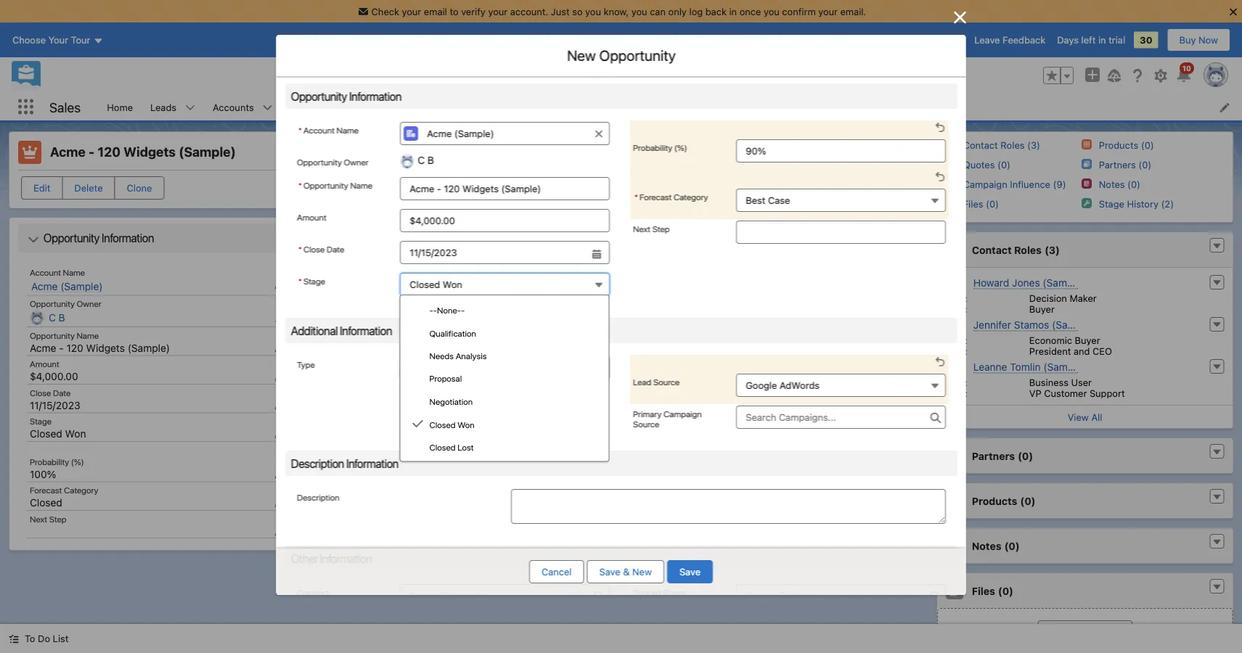 Task type: locate. For each thing, give the bounding box(es) containing it.
list item
[[818, 94, 891, 121]]

reports list item
[[679, 94, 750, 121]]

home link
[[98, 94, 142, 121]]

opportunity up account name
[[44, 231, 100, 245]]

to inside 'no activities to show. get started by sending an email, scheduling a task, and more.'
[[631, 446, 640, 457]]

no
[[574, 446, 587, 457], [463, 499, 475, 509]]

closed up "details" link
[[409, 279, 440, 290]]

0 vertical spatial opportunity information
[[291, 89, 401, 103]]

(%) up forecast category
[[71, 457, 84, 467]]

role:
[[945, 293, 967, 303], [945, 335, 967, 346], [945, 377, 967, 388]]

stage up 100%
[[30, 416, 52, 427]]

0 vertical spatial close
[[327, 229, 349, 239]]

next step
[[633, 224, 669, 234], [30, 514, 66, 524]]

2 horizontal spatial your
[[818, 6, 838, 17]]

0 vertical spatial b
[[843, 102, 849, 113]]

text default image
[[28, 234, 39, 246], [1212, 447, 1222, 457], [1212, 492, 1222, 502], [1212, 582, 1222, 592], [9, 634, 19, 644]]

notes image
[[1081, 179, 1091, 189]]

qualification
[[429, 328, 476, 338]]

1 horizontal spatial forecast
[[639, 192, 671, 202]]

upcoming & overdue button
[[325, 415, 917, 438]]

contact for contact roles (3)
[[972, 244, 1011, 256]]

description right edit forecast category image
[[297, 492, 339, 502]]

* right quotes list item on the top of page
[[827, 102, 831, 113]]

and left ceo
[[1073, 346, 1090, 356]]

1 vertical spatial step
[[49, 514, 66, 524]]

edit button
[[21, 176, 63, 200]]

role: up leanne tomlin (sample) image
[[945, 335, 967, 346]]

3 role: from the top
[[945, 377, 967, 388]]

2 role: from the top
[[945, 335, 967, 346]]

contacts
[[290, 102, 330, 113]]

accounts
[[213, 102, 254, 113]]

None text field
[[400, 241, 609, 264]]

opportunity information up * account name
[[291, 89, 401, 103]]

log a call button
[[327, 337, 418, 361]]

role: for jennifer
[[945, 335, 967, 346]]

save inside save & new button
[[599, 567, 621, 578]]

0 vertical spatial next step
[[633, 224, 669, 234]]

reports link
[[679, 94, 731, 121]]

all down support
[[1091, 412, 1102, 423]]

edit next step image
[[274, 526, 284, 537]]

title: down leanne tomlin (sample) image
[[945, 388, 967, 399]]

1 vertical spatial category
[[64, 485, 98, 496]]

group
[[1043, 67, 1074, 84], [297, 241, 609, 264]]

tab list containing activity
[[324, 301, 918, 330]]

2 vertical spatial title:
[[945, 388, 967, 399]]

2 vertical spatial a
[[681, 460, 686, 471]]

contact up howard
[[972, 244, 1011, 256]]

1 vertical spatial close date
[[30, 388, 71, 398]]

once
[[740, 6, 761, 17]]

adwords
[[779, 380, 819, 391]]

0 vertical spatial source
[[653, 377, 679, 387]]

account
[[303, 125, 334, 135], [30, 267, 61, 277]]

campaign influence image
[[945, 179, 956, 189]]

notes (0)
[[1099, 179, 1140, 189]]

close up * close date
[[327, 229, 349, 239]]

expand all button
[[825, 388, 872, 411]]

left
[[1081, 35, 1096, 45]]

opportunity owner up c b
[[30, 299, 101, 309]]

source right lead
[[653, 377, 679, 387]]

information down 'clone' button
[[102, 231, 154, 245]]

b up the probability (%) text box
[[843, 102, 849, 113]]

stage down notes (0) link
[[1099, 198, 1124, 209]]

description for description
[[297, 492, 339, 502]]

your left "email"
[[402, 6, 421, 17]]

additional
[[291, 324, 337, 338]]

leave
[[974, 35, 1000, 45]]

1 vertical spatial probability
[[30, 457, 69, 467]]

0 vertical spatial probability (%)
[[633, 142, 687, 152]]

list box
[[400, 295, 609, 462]]

0 horizontal spatial amount
[[30, 359, 59, 369]]

acme (sample) link
[[31, 280, 103, 293]]

stage history image
[[1081, 198, 1091, 208]]

amount down * close date
[[327, 256, 357, 266]]

* right 'edit' 'link' on the top left
[[634, 192, 638, 202]]

c up opportunity name
[[49, 312, 56, 324]]

closed down negotiation
[[429, 420, 456, 430]]

category
[[673, 192, 708, 202], [64, 485, 98, 496]]

calendar link
[[454, 94, 511, 121]]

-
[[89, 144, 95, 160], [429, 305, 433, 315], [433, 305, 437, 315], [461, 305, 465, 315], [59, 342, 64, 354]]

business
[[1029, 377, 1068, 388]]

edit stage image
[[274, 429, 284, 439]]

forecast
[[639, 192, 671, 202], [30, 485, 62, 496]]

& inside button
[[623, 567, 630, 578]]

owner up * opportunity name
[[343, 157, 368, 167]]

$4,000.00 up details
[[366, 256, 415, 268]]

0 vertical spatial widgets
[[124, 144, 176, 160]]

1 horizontal spatial group
[[1043, 67, 1074, 84]]

won inside button
[[442, 279, 462, 290]]

close down opportunity name
[[30, 388, 51, 398]]

name down the "contacts" list item
[[336, 125, 358, 135]]

0 horizontal spatial no
[[463, 499, 475, 509]]

0 horizontal spatial activities
[[589, 446, 629, 457]]

activity link
[[333, 301, 376, 330]]

list
[[98, 94, 1242, 121]]

& inside dropdown button
[[398, 421, 405, 432]]

buyer right economic
[[1075, 335, 1100, 346]]

a left task,
[[681, 460, 686, 471]]

won
[[424, 179, 445, 190], [442, 279, 462, 290], [458, 420, 475, 430], [65, 428, 86, 440]]

activities up adwords
[[799, 368, 838, 379]]

opportunity up c b
[[30, 299, 75, 309]]

new left "event"
[[595, 344, 614, 354]]

and left tasks
[[601, 499, 617, 509]]

120 up 'delete'
[[98, 144, 121, 160]]

1 horizontal spatial probability
[[633, 142, 672, 152]]

files element
[[936, 573, 1234, 653]]

other information
[[291, 552, 372, 566]]

0 vertical spatial group
[[1043, 67, 1074, 84]]

contacts list item
[[281, 94, 357, 121]]

& left save button
[[623, 567, 630, 578]]

opportunity information inside dropdown button
[[44, 231, 154, 245]]

description for description information
[[291, 457, 344, 470]]

(0) for files (0)
[[998, 585, 1013, 597]]

3 title: from the top
[[945, 388, 967, 399]]

11/15/2023 up 100%
[[30, 399, 80, 411]]

1 horizontal spatial no
[[574, 446, 587, 457]]

stage down the probability (%) text box
[[864, 179, 890, 190]]

by
[[538, 460, 549, 471]]

1 horizontal spatial category
[[673, 192, 708, 202]]

new inside save & new button
[[632, 567, 652, 578]]

description
[[291, 457, 344, 470], [297, 492, 339, 502]]

campaign down quotes (0) link
[[963, 179, 1007, 189]]

(0) for notes (0)
[[1004, 540, 1019, 552]]

opportunity inside dropdown button
[[44, 231, 100, 245]]

0 vertical spatial role:
[[945, 293, 967, 303]]

new inside new task button
[[479, 344, 499, 354]]

0 vertical spatial description
[[291, 457, 344, 470]]

contact up quotes (0)
[[963, 139, 998, 150]]

amount down opportunity name
[[30, 359, 59, 369]]

0 vertical spatial in
[[729, 6, 737, 17]]

stage for stage closed won
[[356, 179, 384, 190]]

0 vertical spatial forecast
[[639, 192, 671, 202]]

files image
[[945, 198, 956, 208]]

• up expand
[[841, 368, 845, 379]]

email
[[424, 6, 447, 17]]

1 vertical spatial and
[[712, 460, 729, 471]]

dashboards list item
[[590, 94, 679, 121]]

calendar list item
[[454, 94, 530, 121]]

opportunity owner
[[297, 157, 368, 167], [30, 299, 101, 309]]

change
[[795, 179, 829, 190]]

refresh button
[[780, 388, 815, 411]]

1 title: from the top
[[945, 303, 967, 314]]

0 vertical spatial (%)
[[674, 142, 687, 152]]

opportunity information button
[[21, 227, 294, 250]]

in right back
[[729, 6, 737, 17]]

text default image inside the opportunity information dropdown button
[[28, 234, 39, 246]]

close date down opportunity name
[[30, 388, 71, 398]]

stage inside stage history (2) link
[[1099, 198, 1124, 209]]

and right task,
[[712, 460, 729, 471]]

2 vertical spatial close
[[30, 388, 51, 398]]

opportunity owner up * opportunity name
[[297, 157, 368, 167]]

1 vertical spatial in
[[1098, 35, 1106, 45]]

1 vertical spatial close
[[303, 244, 324, 254]]

source up show.
[[633, 419, 659, 429]]

leads
[[150, 102, 176, 113]]

acme - 120 widgets (sample) down opportunity name
[[30, 342, 170, 354]]

check your email to verify your account. just so you know, you can only log back in once you confirm your email.
[[371, 6, 866, 17]]

delete button
[[62, 176, 115, 200]]

1 horizontal spatial probability (%)
[[633, 142, 687, 152]]

1 vertical spatial (%)
[[71, 457, 84, 467]]

stage for stage
[[30, 416, 52, 427]]

(0) right partners on the bottom right of page
[[1018, 450, 1033, 462]]

started
[[504, 460, 535, 471]]

1 horizontal spatial save
[[679, 567, 701, 578]]

to do list button
[[0, 624, 77, 653]]

stage
[[356, 179, 384, 190], [864, 179, 890, 190], [1099, 198, 1124, 209], [303, 276, 325, 286], [30, 416, 52, 427]]

no inside 'no activities to show. get started by sending an email, scheduling a task, and more.'
[[574, 446, 587, 457]]

* right edit account name image
[[298, 276, 302, 286]]

quotes image
[[945, 159, 956, 169]]

closed won up --none--
[[409, 279, 462, 290]]

campaign right primary
[[663, 409, 702, 419]]

0 horizontal spatial (%)
[[71, 457, 84, 467]]

list item containing *
[[818, 94, 891, 121]]

text default image inside files element
[[1212, 582, 1222, 592]]

account down the "contacts" list item
[[303, 125, 334, 135]]

next down guidance
[[633, 224, 650, 234]]

new up search... button at the top of the page
[[567, 47, 596, 64]]

0 horizontal spatial save
[[599, 567, 621, 578]]

1 vertical spatial activities
[[589, 446, 629, 457]]

campaign influence (9) link
[[963, 179, 1066, 190]]

1 vertical spatial a
[[382, 344, 387, 354]]

Primary Campaign Source text field
[[736, 406, 946, 429]]

1 vertical spatial contact
[[972, 244, 1011, 256]]

0 horizontal spatial view
[[882, 394, 904, 405]]

* inside * forecast category best case
[[634, 192, 638, 202]]

forecast inside * forecast category best case
[[639, 192, 671, 202]]

1 horizontal spatial 120
[[98, 144, 121, 160]]

probability (%) up 100%
[[30, 457, 84, 467]]

0 horizontal spatial close
[[30, 388, 51, 398]]

3 you from the left
[[764, 6, 780, 17]]

1 horizontal spatial view
[[1067, 412, 1089, 423]]

only
[[668, 6, 687, 17]]

jennifer stamos (sample) link
[[973, 319, 1094, 331]]

view down vp customer support
[[1067, 412, 1089, 423]]

jennifer stamos (sample) image
[[945, 317, 963, 335]]

stage closed won
[[356, 179, 445, 190]]

(0) inside files element
[[998, 585, 1013, 597]]

your left email.
[[818, 6, 838, 17]]

new task
[[479, 344, 522, 354]]

more.
[[731, 460, 757, 471]]

0 horizontal spatial 11/15/2023
[[30, 399, 80, 411]]

1 vertical spatial edit
[[592, 203, 610, 213]]

step down guidance for success
[[652, 224, 669, 234]]

vp
[[1029, 388, 1041, 399]]

0 vertical spatial edit
[[33, 183, 50, 193]]

view
[[882, 394, 904, 405], [1067, 412, 1089, 423]]

* for * close date
[[298, 244, 302, 254]]

None text field
[[400, 177, 609, 200]]

0 vertical spatial buyer
[[1029, 303, 1054, 314]]

close date down * opportunity name
[[327, 229, 349, 250]]

0 horizontal spatial probability (%)
[[30, 457, 84, 467]]

no for past
[[463, 499, 475, 509]]

text default image for files (0)
[[1212, 582, 1222, 592]]

notes (0)
[[972, 540, 1019, 552]]

save & new button
[[587, 560, 664, 584]]

* stage
[[298, 276, 325, 286]]

1 vertical spatial source
[[633, 419, 659, 429]]

information inside dropdown button
[[102, 231, 154, 245]]

0 vertical spatial no
[[574, 446, 587, 457]]

1 vertical spatial c
[[49, 312, 56, 324]]

role: for leanne
[[945, 377, 967, 388]]

new for new task
[[479, 344, 499, 354]]

* up "* stage"
[[298, 244, 302, 254]]

0 vertical spatial probability
[[633, 142, 672, 152]]

lead source google adwords
[[633, 377, 819, 391]]

0 vertical spatial title:
[[945, 303, 967, 314]]

1 horizontal spatial to
[[631, 446, 640, 457]]

2 horizontal spatial a
[[741, 228, 747, 239]]

group down days
[[1043, 67, 1074, 84]]

clone
[[127, 183, 152, 193]]

contact for contact roles (3)
[[963, 139, 998, 150]]

1 horizontal spatial campaign
[[963, 179, 1007, 189]]

quotes (0) link
[[963, 159, 1010, 171]]

files (0)
[[963, 198, 999, 209]]

11/15/2023
[[366, 229, 417, 241], [30, 399, 80, 411]]

leanne tomlin (sample) image
[[945, 359, 963, 377]]

1 horizontal spatial next step
[[633, 224, 669, 234]]

buyer up jennifer stamos (sample)
[[1029, 303, 1054, 314]]

tab list
[[324, 301, 918, 330]]

0 horizontal spatial next step
[[30, 514, 66, 524]]

1 horizontal spatial amount
[[297, 212, 326, 222]]

contact roles (3) link
[[963, 139, 1040, 151]]

2 save from the left
[[679, 567, 701, 578]]

activities inside 'no activities to show. get started by sending an email, scheduling a task, and more.'
[[589, 446, 629, 457]]

1 vertical spatial role:
[[945, 335, 967, 346]]

2 horizontal spatial and
[[1073, 346, 1090, 356]]

new inside new event button
[[595, 344, 614, 354]]

view all link down types
[[882, 388, 918, 411]]

0 vertical spatial 120
[[98, 144, 121, 160]]

close date
[[327, 229, 349, 250], [30, 388, 71, 398]]

1 vertical spatial title:
[[945, 346, 967, 356]]

vp customer support
[[1029, 388, 1125, 399]]

1 horizontal spatial &
[[623, 567, 630, 578]]

all
[[743, 368, 754, 379], [785, 368, 796, 379], [848, 368, 859, 379], [860, 394, 871, 405], [906, 394, 917, 405], [1091, 412, 1102, 423]]

save inside save button
[[679, 567, 701, 578]]

probability (%) list item
[[630, 121, 949, 170]]

just
[[551, 6, 570, 17]]

2 horizontal spatial you
[[764, 6, 780, 17]]

2 vertical spatial role:
[[945, 377, 967, 388]]

1 horizontal spatial a
[[681, 460, 686, 471]]

1 your from the left
[[402, 6, 421, 17]]

information down the activity
[[340, 324, 392, 338]]

all up adwords
[[785, 368, 796, 379]]

1 horizontal spatial b
[[843, 102, 849, 113]]

0 horizontal spatial to
[[450, 6, 459, 17]]

you
[[585, 6, 601, 17], [631, 6, 647, 17], [764, 6, 780, 17]]

needs
[[429, 351, 454, 361]]

close up "* stage"
[[303, 244, 324, 254]]

title:
[[945, 303, 967, 314], [945, 346, 967, 356], [945, 388, 967, 399]]

title: up jennifer stamos (sample) image
[[945, 303, 967, 314]]

quotes list item
[[750, 94, 818, 121]]

2 your from the left
[[488, 6, 508, 17]]

Acme (Sample) text field
[[400, 122, 609, 145]]

roles
[[1014, 244, 1041, 256]]

* for * opportunity name
[[298, 180, 302, 190]]

* for * forecast category best case
[[634, 192, 638, 202]]

(%) down the reports link
[[674, 142, 687, 152]]

business user
[[1029, 377, 1092, 388]]

0 vertical spatial step
[[652, 224, 669, 234]]

* for * c b
[[827, 102, 831, 113]]

lead
[[633, 377, 651, 387]]

email.
[[840, 6, 866, 17]]

stage down * account name
[[356, 179, 384, 190]]

campaign inside primary campaign source
[[663, 409, 702, 419]]

b
[[843, 102, 849, 113], [59, 312, 65, 324]]

all inside contact roles element
[[1091, 412, 1102, 423]]

(0) right notes
[[1004, 540, 1019, 552]]

source inside primary campaign source
[[633, 419, 659, 429]]

information down upcoming
[[346, 457, 398, 470]]

probability up 100%
[[30, 457, 69, 467]]

refresh • expand all • view all
[[780, 394, 917, 405]]

0 horizontal spatial probability
[[30, 457, 69, 467]]

1 role: from the top
[[945, 293, 967, 303]]

1 horizontal spatial opportunity owner
[[297, 157, 368, 167]]

view all link down vp customer support
[[937, 405, 1233, 428]]

closed won inside option
[[429, 420, 475, 430]]

log a call
[[363, 344, 406, 354]]

edit close date image
[[274, 400, 284, 410]]

2 title: from the top
[[945, 346, 967, 356]]

a
[[741, 228, 747, 239], [382, 344, 387, 354], [681, 460, 686, 471]]

2 you from the left
[[631, 6, 647, 17]]

meetings
[[558, 499, 598, 509]]

1 horizontal spatial edit
[[592, 203, 610, 213]]

close
[[327, 229, 349, 239], [303, 244, 324, 254], [30, 388, 51, 398]]

president
[[1029, 346, 1071, 356]]

products image
[[1081, 139, 1091, 150]]

0 vertical spatial activities
[[799, 368, 838, 379]]

1 horizontal spatial (%)
[[674, 142, 687, 152]]

next step down forecast category
[[30, 514, 66, 524]]

edit forecast category image
[[274, 498, 284, 508]]

notes (0) link
[[1099, 179, 1140, 190]]

all right expand all button
[[906, 394, 917, 405]]

* forecast category best case
[[634, 192, 790, 206]]

owner down acme (sample) link
[[77, 299, 101, 309]]

probability inside list item
[[633, 142, 672, 152]]

1 vertical spatial opportunity owner
[[30, 299, 101, 309]]

text default image
[[875, 102, 885, 113], [1212, 241, 1222, 251], [412, 418, 424, 430], [1212, 537, 1222, 547]]

1 vertical spatial description
[[297, 492, 339, 502]]

no past activity. past meetings and tasks marked as done show up here.
[[463, 499, 780, 509]]

closed left 'lost'
[[429, 443, 456, 453]]

opportunity information
[[291, 89, 401, 103], [44, 231, 154, 245]]

(%)
[[674, 142, 687, 152], [71, 457, 84, 467]]

edit
[[33, 183, 50, 193], [592, 203, 610, 213]]

1 vertical spatial campaign
[[663, 409, 702, 419]]

work!
[[646, 228, 672, 239]]

closed won inside button
[[409, 279, 462, 290]]

title: up leanne tomlin (sample) image
[[945, 346, 967, 356]]

next step down guidance
[[633, 224, 669, 234]]

1 save from the left
[[599, 567, 621, 578]]

0 vertical spatial owner
[[343, 157, 368, 167]]

acme - 120 widgets (sample) up 'clone' button
[[50, 144, 236, 160]]

1 vertical spatial to
[[631, 446, 640, 457]]

1 vertical spatial forecast
[[30, 485, 62, 496]]

opportunity down c b link
[[30, 330, 75, 341]]

no left past
[[463, 499, 475, 509]]

text default image inside closed won option
[[412, 418, 424, 430]]

* down * account name
[[298, 180, 302, 190]]

acme down account name
[[31, 280, 58, 292]]

forecast up work!
[[639, 192, 671, 202]]

to right "email"
[[450, 6, 459, 17]]

and inside contact roles element
[[1073, 346, 1090, 356]]

list containing home
[[98, 94, 1242, 121]]

description right edit probability (%) icon
[[291, 457, 344, 470]]

task
[[501, 344, 522, 354]]



Task type: vqa. For each thing, say whether or not it's contained in the screenshot.
Choose Your Tour popup button in the left of the page
no



Task type: describe. For each thing, give the bounding box(es) containing it.
all left types
[[848, 368, 859, 379]]

save & new
[[599, 567, 652, 578]]

great
[[618, 228, 644, 239]]

and inside 'no activities to show. get started by sending an email, scheduling a task, and more.'
[[712, 460, 729, 471]]

opportunity image
[[18, 141, 41, 164]]

1 you from the left
[[585, 6, 601, 17]]

0 horizontal spatial category
[[64, 485, 98, 496]]

edit amount image
[[274, 371, 284, 382]]

activity
[[333, 309, 376, 323]]

partners image
[[1081, 159, 1091, 169]]

opportunity up * opportunity name
[[297, 157, 341, 167]]

opportunities list item
[[357, 94, 454, 121]]

30
[[1140, 35, 1153, 45]]

0 vertical spatial view
[[882, 394, 904, 405]]

so
[[572, 6, 583, 17]]

text default image for partners (0)
[[1212, 447, 1222, 457]]

• left expand
[[818, 394, 822, 405]]

Probability (%) text field
[[736, 139, 946, 163]]

accounts link
[[204, 94, 263, 121]]

opportunity down * account name
[[303, 180, 348, 190]]

• down types
[[875, 394, 879, 405]]

category inside * forecast category best case
[[673, 192, 708, 202]]

0 horizontal spatial buyer
[[1029, 303, 1054, 314]]

0 horizontal spatial close date
[[30, 388, 71, 398]]

closed inside option
[[429, 420, 456, 430]]

opportunity up search... button at the top of the page
[[599, 47, 675, 64]]

new for new event
[[595, 344, 614, 354]]

for
[[668, 201, 682, 213]]

edit account name image
[[274, 280, 284, 290]]

notes
[[972, 540, 1001, 552]]

best
[[745, 195, 765, 206]]

1 horizontal spatial account
[[303, 125, 334, 135]]

(0) for partners (0)
[[1018, 450, 1033, 462]]

primary campaign source
[[633, 409, 702, 429]]

verify
[[461, 6, 486, 17]]

lost
[[458, 443, 474, 453]]

log
[[363, 344, 379, 354]]

google
[[745, 380, 777, 391]]

quote link
[[460, 301, 489, 330]]

closed right * opportunity name
[[389, 179, 422, 190]]

event
[[617, 344, 642, 354]]

(%) inside probability (%) list item
[[674, 142, 687, 152]]

list box containing --none--
[[400, 295, 609, 462]]

1 horizontal spatial activities
[[799, 368, 838, 379]]

text default image inside to do list button
[[9, 634, 19, 644]]

0 vertical spatial $4,000.00
[[366, 256, 415, 268]]

1 horizontal spatial close
[[303, 244, 324, 254]]

0 horizontal spatial and
[[601, 499, 617, 509]]

acme (sample)
[[31, 280, 103, 292]]

all right expand
[[860, 394, 871, 405]]

text default image for products (0)
[[1212, 492, 1222, 502]]

leave feedback
[[974, 35, 1046, 45]]

(0) for products (0)
[[1020, 495, 1035, 507]]

a inside button
[[382, 344, 387, 354]]

history (2)
[[1127, 198, 1174, 209]]

0 horizontal spatial opportunity owner
[[30, 299, 101, 309]]

view inside contact roles element
[[1067, 412, 1089, 423]]

(sample) inside the jennifer stamos (sample) link
[[1052, 319, 1094, 331]]

new opportunity
[[567, 47, 675, 64]]

0 vertical spatial next
[[633, 224, 650, 234]]

Lead Source button
[[736, 374, 946, 397]]

google adwords list item
[[630, 355, 949, 404]]

1 horizontal spatial buyer
[[1075, 335, 1100, 346]]

0 vertical spatial acme - 120 widgets (sample)
[[50, 144, 236, 160]]

stage history (2)
[[1099, 198, 1174, 209]]

do
[[38, 633, 50, 644]]

contact roles element
[[936, 232, 1234, 429]]

analysis
[[456, 351, 487, 361]]

email,
[[602, 460, 628, 471]]

name up acme (sample)
[[63, 267, 85, 277]]

0 horizontal spatial forecast
[[30, 485, 62, 496]]

2 horizontal spatial close
[[327, 229, 349, 239]]

0 horizontal spatial 120
[[66, 342, 83, 354]]

• right time
[[778, 368, 783, 379]]

& for new
[[623, 567, 630, 578]]

stage inside change closed stage button
[[864, 179, 890, 190]]

Amount text field
[[400, 209, 609, 232]]

--none--
[[429, 305, 465, 315]]

1 vertical spatial b
[[59, 312, 65, 324]]

2 vertical spatial acme
[[30, 342, 56, 354]]

won inside option
[[458, 420, 475, 430]]

title: for leanne
[[945, 388, 967, 399]]

needs analysis
[[429, 351, 487, 361]]

days left in trial
[[1057, 35, 1125, 45]]

howard jones (sample) link
[[973, 277, 1085, 289]]

1 vertical spatial acme
[[31, 280, 58, 292]]

* for * stage
[[298, 276, 302, 286]]

to
[[25, 633, 35, 644]]

probability (%) inside list item
[[633, 142, 687, 152]]

closed won option
[[400, 412, 609, 436]]

(sample) inside leanne tomlin (sample) link
[[1043, 361, 1086, 373]]

group containing *
[[297, 241, 609, 264]]

stage for stage history (2)
[[1099, 198, 1124, 209]]

economic buyer
[[1029, 335, 1100, 346]]

upcoming & overdue
[[348, 421, 447, 432]]

1 horizontal spatial owner
[[343, 157, 368, 167]]

c inside list item
[[834, 102, 840, 113]]

1 vertical spatial next step
[[30, 514, 66, 524]]

jennifer stamos (sample)
[[973, 319, 1094, 331]]

no for activities
[[574, 446, 587, 457]]

path options list box
[[356, 138, 918, 161]]

filters:
[[711, 368, 741, 379]]

name down acme (sample) link
[[77, 330, 99, 341]]

to do list
[[25, 633, 69, 644]]

(sample) inside howard jones (sample) link
[[1043, 277, 1085, 289]]

0 vertical spatial amount
[[297, 212, 326, 222]]

search... button
[[453, 64, 744, 87]]

files (0)
[[972, 585, 1013, 597]]

0 horizontal spatial step
[[49, 514, 66, 524]]

1 horizontal spatial in
[[1098, 35, 1106, 45]]

all up google
[[743, 368, 754, 379]]

* close date
[[298, 244, 344, 254]]

task,
[[689, 460, 710, 471]]

jones
[[1012, 277, 1040, 289]]

partners (0)
[[1099, 159, 1151, 170]]

& for overdue
[[398, 421, 405, 432]]

closed won up 100%
[[30, 428, 86, 440]]

date inside close date
[[327, 239, 345, 250]]

closed up 100%
[[30, 428, 62, 440]]

0 horizontal spatial c
[[49, 312, 56, 324]]

1 horizontal spatial opportunity information
[[291, 89, 401, 103]]

stage down * close date
[[303, 276, 325, 286]]

1 horizontal spatial 11/15/2023
[[366, 229, 417, 241]]

quotes (0)
[[963, 159, 1010, 170]]

0 vertical spatial a
[[741, 228, 747, 239]]

title: for jennifer
[[945, 346, 967, 356]]

overdue
[[407, 421, 447, 432]]

buy now
[[1179, 35, 1218, 45]]

contact roles (3)
[[972, 244, 1060, 256]]

0 vertical spatial acme
[[50, 144, 86, 160]]

case
[[768, 195, 790, 206]]

user
[[1071, 377, 1092, 388]]

* for * account name
[[298, 125, 302, 135]]

ceo
[[1092, 346, 1112, 356]]

new for new opportunity
[[567, 47, 596, 64]]

1 vertical spatial acme - 120 widgets (sample)
[[30, 342, 170, 354]]

0 horizontal spatial in
[[729, 6, 737, 17]]

(sample) inside acme (sample) link
[[60, 280, 103, 292]]

information up * account name
[[349, 89, 401, 103]]

save for save
[[679, 567, 701, 578]]

1 horizontal spatial view all link
[[937, 405, 1233, 428]]

1 vertical spatial owner
[[77, 299, 101, 309]]

past
[[478, 499, 497, 509]]

leanne tomlin (sample)
[[973, 361, 1086, 373]]

accounts list item
[[204, 94, 281, 121]]

2 vertical spatial amount
[[30, 359, 59, 369]]

0 horizontal spatial $4,000.00
[[30, 371, 78, 383]]

save for save & new
[[599, 567, 621, 578]]

1 horizontal spatial step
[[652, 224, 669, 234]]

log
[[689, 6, 703, 17]]

Stage, Closed Won button
[[400, 273, 609, 296]]

change closed stage
[[795, 179, 890, 190]]

search...
[[482, 70, 521, 81]]

name down * account name
[[350, 180, 372, 190]]

new event button
[[559, 337, 654, 361]]

other
[[291, 552, 317, 566]]

0 vertical spatial close date
[[327, 229, 349, 250]]

3 your from the left
[[818, 6, 838, 17]]

edit probability (%) image
[[274, 469, 284, 479]]

primary
[[633, 409, 661, 419]]

Next Step text field
[[736, 221, 946, 244]]

past
[[536, 499, 555, 509]]

closed down the probability (%) text box
[[831, 179, 862, 190]]

1 vertical spatial next
[[30, 514, 47, 524]]

closed down forecast category
[[30, 497, 62, 509]]

howard
[[973, 277, 1009, 289]]

view all
[[1067, 412, 1102, 423]]

0 vertical spatial campaign
[[963, 179, 1007, 189]]

dashboards
[[599, 102, 652, 113]]

opportunity up * account name
[[291, 89, 347, 103]]

cancel button
[[529, 560, 584, 584]]

0 horizontal spatial view all link
[[882, 388, 918, 411]]

expand
[[825, 394, 858, 405]]

back
[[705, 6, 727, 17]]

campaign influence (9)
[[963, 179, 1066, 189]]

best case list item
[[630, 170, 949, 219]]

1 vertical spatial account
[[30, 267, 61, 277]]

inverse image
[[951, 9, 969, 26]]

information right the other
[[320, 552, 372, 566]]

dashboards link
[[590, 94, 660, 121]]

1 vertical spatial probability (%)
[[30, 457, 84, 467]]

trial
[[1109, 35, 1125, 45]]

buy now button
[[1167, 28, 1231, 52]]

1 vertical spatial amount
[[327, 256, 357, 266]]

success
[[685, 201, 727, 213]]

edit opportunity name image
[[274, 343, 284, 353]]

Description text field
[[511, 489, 946, 524]]

influence (9)
[[1010, 179, 1066, 189]]

products
[[972, 495, 1017, 507]]

source inside 'lead source google adwords'
[[653, 377, 679, 387]]

leads list item
[[142, 94, 204, 121]]

quotes
[[759, 102, 790, 113]]

contact roles image
[[945, 139, 956, 150]]

closed
[[708, 228, 739, 239]]

tomlin
[[1010, 361, 1040, 373]]

details link
[[402, 301, 434, 330]]

howard jones (sample)
[[973, 277, 1085, 289]]

a inside 'no activities to show. get started by sending an email, scheduling a task, and more.'
[[681, 460, 686, 471]]

new event
[[595, 344, 642, 354]]

opportunities
[[366, 102, 426, 113]]

* opportunity name
[[298, 180, 372, 190]]

can
[[650, 6, 666, 17]]

as
[[681, 499, 691, 509]]

sending
[[551, 460, 586, 471]]

1 vertical spatial widgets
[[86, 342, 125, 354]]

great work! you've closed a successful deal.
[[618, 228, 824, 239]]

jennifer
[[973, 319, 1011, 331]]

Forecast Category, Best Case button
[[736, 189, 946, 212]]

maker
[[1069, 293, 1096, 303]]

edit inside edit button
[[33, 183, 50, 193]]



